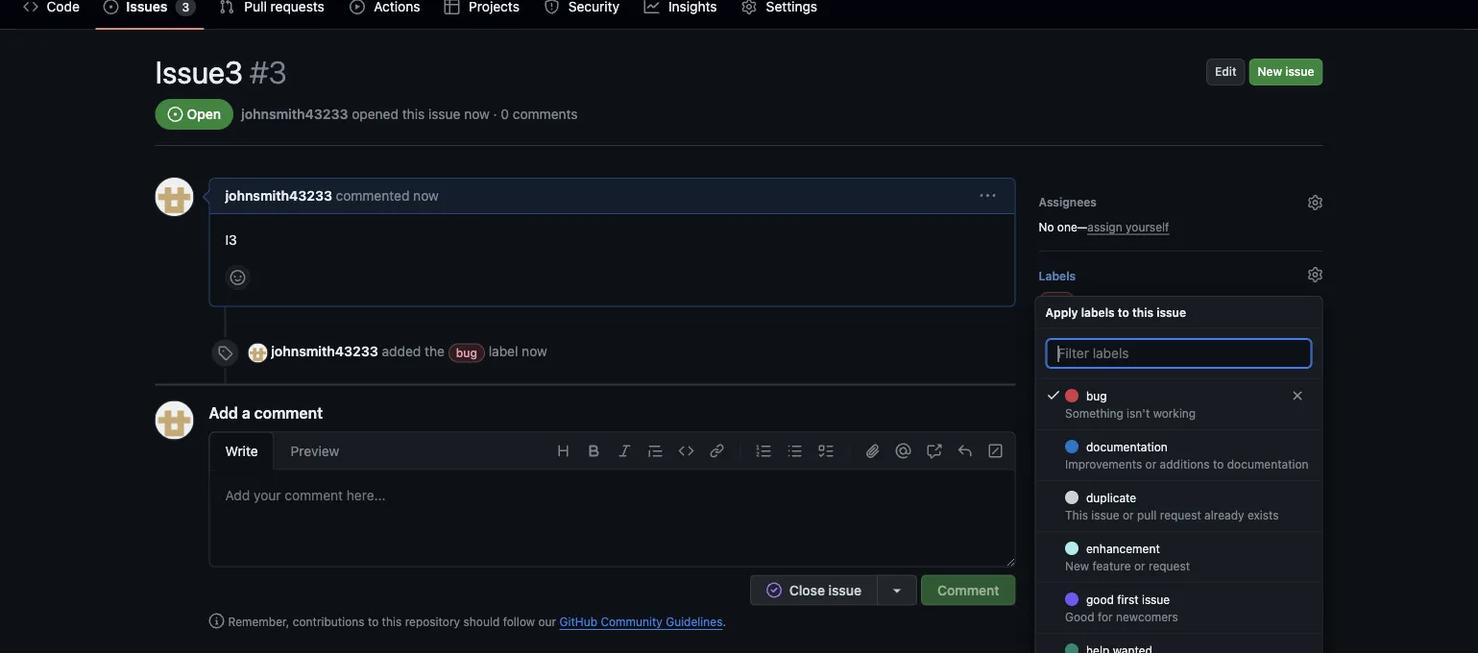 Task type: locate. For each thing, give the bounding box(es) containing it.
enhancement
[[1086, 542, 1159, 555]]

request left the already
[[1159, 508, 1201, 522]]

to inside documentation improvements or additions to documentation
[[1213, 457, 1223, 471]]

0 vertical spatial @johnsmith43233 image
[[155, 178, 194, 216]]

or up enhancement
[[1111, 522, 1122, 535]]

this
[[402, 106, 425, 122], [1132, 305, 1153, 319], [382, 615, 402, 629], [1091, 643, 1111, 653]]

or
[[1145, 457, 1156, 471], [1122, 508, 1133, 522], [1111, 522, 1122, 535], [1134, 559, 1145, 572]]

pull
[[1137, 508, 1156, 522], [1125, 522, 1145, 535]]

2 vertical spatial johnsmith43233
[[271, 343, 378, 359]]

customize
[[1266, 570, 1323, 584]]

add or remove reactions image
[[230, 270, 245, 285]]

apply labels to this issue
[[1045, 305, 1186, 319]]

2 vertical spatial now
[[522, 343, 547, 359]]

johnsmith43233 up i3
[[225, 188, 332, 204]]

0 horizontal spatial to
[[368, 615, 379, 629]]

guidelines
[[666, 615, 723, 629]]

now right commented
[[413, 188, 439, 204]]

gear image
[[742, 0, 757, 14], [1308, 267, 1323, 282], [1308, 421, 1323, 436], [1308, 495, 1323, 510]]

no left this
[[1039, 522, 1054, 535]]

or left additions
[[1145, 457, 1156, 471]]

0 horizontal spatial bug
[[456, 346, 477, 359]]

0 vertical spatial no
[[1039, 220, 1054, 233]]

johnsmith43233 inside the johnsmith43233 added   the bug
[[271, 343, 378, 359]]

comment down preview
[[285, 487, 343, 503]]

2 gear image from the top
[[1308, 347, 1323, 362]]

none
[[1039, 374, 1067, 387]]

bug down labels on the right top of page
[[1046, 295, 1068, 308]]

this inside you're receiving notifications because you're watching this repository.
[[1091, 643, 1111, 653]]

no down milestone
[[1039, 448, 1054, 461]]

1 horizontal spatial documentation
[[1227, 457, 1308, 471]]

gear image inside assignees popup button
[[1308, 195, 1323, 210]]

gear image
[[1308, 195, 1323, 210], [1308, 347, 1323, 362]]

checkbox item
[[1036, 379, 1322, 430]]

no inside select milestones element
[[1039, 448, 1054, 461]]

duplicate this issue or pull request already exists
[[1065, 491, 1278, 522]]

bug link
[[1039, 292, 1075, 311], [448, 343, 485, 362]]

johnsmith43233 for johnsmith43233 commented now
[[225, 188, 332, 204]]

0 vertical spatial johnsmith43233
[[241, 106, 348, 122]]

notifications
[[1039, 570, 1111, 584]]

issue3 #3
[[155, 54, 287, 90]]

1 horizontal spatial bug
[[1046, 295, 1068, 308]]

issue
[[1285, 65, 1314, 78], [428, 106, 460, 122], [1157, 305, 1186, 319], [1091, 508, 1119, 522], [829, 582, 862, 598], [1141, 593, 1170, 606]]

bug
[[1046, 295, 1068, 308], [456, 346, 477, 359], [1086, 389, 1107, 402]]

issue3
[[155, 54, 243, 90]]

0 vertical spatial comment
[[254, 403, 323, 422]]

2 horizontal spatial now
[[522, 343, 547, 359]]

@johnsmith43233 image right tag icon
[[248, 343, 267, 362]]

bug up 'something'
[[1086, 389, 1107, 402]]

preview
[[291, 443, 339, 459]]

now link right label
[[522, 343, 547, 359]]

gear image for assignees
[[1308, 195, 1323, 210]]

bug link down labels on the right top of page
[[1039, 292, 1075, 311]]

0 vertical spatial bug
[[1046, 295, 1068, 308]]

johnsmith43233 link up i3
[[225, 188, 332, 204]]

0 horizontal spatial new
[[1065, 559, 1089, 572]]

comment for your
[[285, 487, 343, 503]]

issue inside duplicate this issue or pull request already exists
[[1091, 508, 1119, 522]]

0 vertical spatial new
[[1258, 65, 1282, 78]]

documentation up exists
[[1227, 457, 1308, 471]]

x image
[[1289, 388, 1305, 403]]

enhancement new feature or request
[[1065, 542, 1189, 572]]

1 vertical spatial request
[[1148, 559, 1189, 572]]

gear image inside milestone "popup button"
[[1308, 421, 1323, 436]]

this down receiving
[[1091, 643, 1111, 653]]

2 horizontal spatial bug
[[1086, 389, 1107, 402]]

1 vertical spatial no
[[1039, 448, 1054, 461]]

add left your
[[225, 487, 250, 503]]

repository.
[[1114, 643, 1172, 653]]

contributions
[[293, 615, 364, 629]]

1 gear image from the top
[[1308, 195, 1323, 210]]

bug inside the johnsmith43233 added   the bug
[[456, 346, 477, 359]]

to right labels
[[1118, 305, 1129, 319]]

comment
[[937, 582, 999, 598]]

or inside duplicate this issue or pull request already exists
[[1122, 508, 1133, 522]]

gear image inside labels popup button
[[1308, 267, 1323, 282]]

tag image
[[218, 345, 233, 361]]

git pull request image
[[219, 0, 235, 14]]

assignees button
[[1039, 189, 1323, 214]]

this
[[1065, 508, 1088, 522]]

no one— assign yourself
[[1039, 220, 1169, 233]]

0 vertical spatial now
[[464, 106, 490, 122]]

1 vertical spatial documentation
[[1227, 457, 1308, 471]]

to right additions
[[1213, 457, 1223, 471]]

johnsmith43233 link
[[241, 106, 348, 122], [225, 188, 332, 204], [271, 343, 378, 359]]

requests
[[1148, 522, 1195, 535]]

gear image for projects
[[1308, 347, 1323, 362]]

gear image inside projects popup button
[[1308, 347, 1323, 362]]

no left one—
[[1039, 220, 1054, 233]]

1 vertical spatial to
[[1213, 457, 1223, 471]]

0 vertical spatial bug link
[[1039, 292, 1075, 311]]

or inside documentation improvements or additions to documentation
[[1145, 457, 1156, 471]]

to
[[1118, 305, 1129, 319], [1213, 457, 1223, 471], [368, 615, 379, 629]]

close
[[789, 582, 825, 598]]

comment button
[[921, 575, 1016, 606]]

2 vertical spatial bug
[[1086, 389, 1107, 402]]

1 vertical spatial gear image
[[1308, 347, 1323, 362]]

johnsmith43233 link left added
[[271, 343, 378, 359]]

for
[[1097, 610, 1112, 623]]

bug right the
[[456, 346, 477, 359]]

list unordered image
[[787, 443, 802, 459]]

github
[[559, 615, 597, 629]]

now link right commented
[[413, 188, 439, 204]]

write button
[[209, 432, 274, 470]]

  text field
[[210, 470, 1015, 566]]

0 vertical spatial add
[[209, 403, 238, 422]]

1 vertical spatial johnsmith43233 link
[[225, 188, 332, 204]]

pull inside duplicate this issue or pull request already exists
[[1137, 508, 1156, 522]]

2 horizontal spatial to
[[1213, 457, 1223, 471]]

or down enhancement
[[1134, 559, 1145, 572]]

1 no from the top
[[1039, 220, 1054, 233]]

labels button
[[1039, 263, 1323, 288]]

add a comment tab list
[[209, 432, 356, 470]]

branches
[[1057, 522, 1108, 535]]

@johnsmith43233 image left a
[[155, 401, 194, 439]]

2 vertical spatial no
[[1039, 522, 1054, 535]]

add a comment
[[209, 403, 323, 422]]

quote image
[[648, 443, 663, 459]]

1 vertical spatial now
[[413, 188, 439, 204]]

issue closed image
[[766, 582, 782, 598]]

johnsmith43233 link down "#3"
[[241, 106, 348, 122]]

bug inside bug something isn't working
[[1086, 389, 1107, 402]]

shield image
[[544, 0, 559, 14]]

our
[[538, 615, 556, 629]]

reply image
[[957, 443, 972, 459]]

comment
[[254, 403, 323, 422], [285, 487, 343, 503]]

gear image inside development popup button
[[1308, 495, 1323, 510]]

bug inside 'link'
[[1046, 295, 1068, 308]]

yourself
[[1126, 220, 1169, 233]]

2 vertical spatial to
[[368, 615, 379, 629]]

0 vertical spatial johnsmith43233 link
[[241, 106, 348, 122]]

select projects element
[[1039, 343, 1323, 389]]

assign
[[1087, 220, 1122, 233]]

3 no from the top
[[1039, 522, 1054, 535]]

no inside link issues "element"
[[1039, 522, 1054, 535]]

1 vertical spatial add
[[225, 487, 250, 503]]

1 horizontal spatial to
[[1118, 305, 1129, 319]]

0 vertical spatial documentation
[[1086, 440, 1167, 453]]

0 vertical spatial request
[[1159, 508, 1201, 522]]

preview button
[[274, 432, 356, 470]]

to for apply labels to this issue
[[1118, 305, 1129, 319]]

no for no one— assign yourself
[[1039, 220, 1054, 233]]

assignees
[[1039, 195, 1097, 208]]

add for add a comment
[[209, 403, 238, 422]]

diff ignored image
[[988, 443, 1003, 459]]

or down duplicate
[[1122, 508, 1133, 522]]

request down requests on the right bottom of page
[[1148, 559, 1189, 572]]

1 vertical spatial now link
[[522, 343, 547, 359]]

development button
[[1039, 491, 1323, 516]]

you're
[[1248, 626, 1282, 640]]

1 vertical spatial comment
[[285, 487, 343, 503]]

label now
[[489, 343, 547, 359]]

#3
[[250, 54, 287, 90]]

1 vertical spatial new
[[1065, 559, 1089, 572]]

no
[[1039, 220, 1054, 233], [1039, 448, 1054, 461], [1039, 522, 1054, 535]]

@johnsmith43233 image down issue opened icon
[[155, 178, 194, 216]]

i3
[[225, 231, 237, 247]]

  text field inside add a comment element
[[210, 470, 1015, 566]]

duplicate
[[1086, 491, 1136, 504]]

no milestone
[[1039, 448, 1110, 461]]

now left '·'
[[464, 106, 490, 122]]

1 horizontal spatial now
[[464, 106, 490, 122]]

no inside select assignees element
[[1039, 220, 1054, 233]]

0 horizontal spatial bug link
[[448, 343, 485, 362]]

good
[[1065, 610, 1094, 623]]

1 vertical spatial bug
[[456, 346, 477, 359]]

documentation up improvements
[[1086, 440, 1167, 453]]

your
[[254, 487, 281, 503]]

gear image for development
[[1308, 495, 1323, 510]]

now right label
[[522, 343, 547, 359]]

add for add your comment here...
[[225, 487, 250, 503]]

to right contributions
[[368, 615, 379, 629]]

new
[[1258, 65, 1282, 78], [1065, 559, 1089, 572]]

johnsmith43233
[[241, 106, 348, 122], [225, 188, 332, 204], [271, 343, 378, 359]]

0 vertical spatial to
[[1118, 305, 1129, 319]]

comment up add a comment tab list at the bottom of page
[[254, 403, 323, 422]]

0 horizontal spatial documentation
[[1086, 440, 1167, 453]]

0 vertical spatial gear image
[[1308, 195, 1323, 210]]

the
[[425, 343, 445, 359]]

info image
[[209, 613, 224, 629]]

request
[[1159, 508, 1201, 522], [1148, 559, 1189, 572]]

code image
[[23, 0, 38, 14]]

bug link right the
[[448, 343, 485, 362]]

·
[[493, 106, 497, 122]]

0 vertical spatial now link
[[413, 188, 439, 204]]

3
[[182, 0, 189, 13]]

1 vertical spatial johnsmith43233
[[225, 188, 332, 204]]

now
[[464, 106, 490, 122], [413, 188, 439, 204], [522, 343, 547, 359]]

1 vertical spatial bug link
[[448, 343, 485, 362]]

already
[[1204, 508, 1244, 522]]

@johnsmith43233 image
[[155, 178, 194, 216], [248, 343, 267, 362], [155, 401, 194, 439]]

1 horizontal spatial now link
[[522, 343, 547, 359]]

request inside the "enhancement new feature or request"
[[1148, 559, 1189, 572]]

add left a
[[209, 403, 238, 422]]

johnsmith43233 down "#3"
[[241, 106, 348, 122]]

add your comment here...
[[225, 487, 386, 503]]

bug for bug something isn't working
[[1086, 389, 1107, 402]]

johnsmith43233 left added
[[271, 343, 378, 359]]

0 horizontal spatial now
[[413, 188, 439, 204]]

2 no from the top
[[1039, 448, 1054, 461]]

johnsmith43233 link for commented
[[225, 188, 332, 204]]

add
[[209, 403, 238, 422], [225, 487, 250, 503]]

milestone button
[[1039, 417, 1323, 442]]



Task type: vqa. For each thing, say whether or not it's contained in the screenshot.
Improvements
yes



Task type: describe. For each thing, give the bounding box(es) containing it.
label
[[489, 343, 518, 359]]

request inside duplicate this issue or pull request already exists
[[1159, 508, 1201, 522]]

issue inside good first issue good for newcomers
[[1141, 593, 1170, 606]]

add or remove reactions element
[[225, 265, 250, 290]]

johnsmith43233 for johnsmith43233 added   the bug
[[271, 343, 378, 359]]

milestone
[[1057, 448, 1110, 461]]

bug for bug
[[1046, 295, 1068, 308]]

good
[[1086, 593, 1113, 606]]

johnsmith43233 for johnsmith43233 opened this issue now · 0 comments
[[241, 106, 348, 122]]

documentation improvements or additions to documentation
[[1065, 440, 1308, 471]]

close issue button
[[750, 575, 877, 606]]

1 horizontal spatial new
[[1258, 65, 1282, 78]]

johnsmith43233 opened this issue now · 0 comments
[[241, 106, 578, 122]]

community
[[601, 615, 662, 629]]

working
[[1153, 406, 1195, 420]]

issue inside button
[[829, 582, 862, 598]]

2 vertical spatial @johnsmith43233 image
[[155, 401, 194, 439]]

should
[[463, 615, 500, 629]]

show options image
[[980, 188, 995, 204]]

paperclip image
[[865, 443, 880, 459]]

assign yourself button
[[1087, 218, 1169, 235]]

select assignees element
[[1039, 189, 1323, 235]]

cross reference image
[[926, 443, 942, 459]]

gear image for milestone
[[1308, 421, 1323, 436]]

watching
[[1039, 643, 1088, 653]]

apply
[[1045, 305, 1078, 319]]

you're
[[1039, 626, 1073, 640]]

opened
[[352, 106, 399, 122]]

good first issue good for newcomers
[[1065, 593, 1178, 623]]

Filter labels text field
[[1045, 338, 1312, 369]]

one—
[[1057, 220, 1087, 233]]

to for remember, contributions to this repository should follow     our github community guidelines .
[[368, 615, 379, 629]]

github community guidelines link
[[559, 615, 723, 629]]

issue opened image
[[103, 0, 118, 14]]

this right labels
[[1132, 305, 1153, 319]]

bug something isn't working
[[1065, 389, 1195, 420]]

list ordered image
[[756, 443, 772, 459]]

improvements
[[1065, 457, 1142, 471]]

italic image
[[617, 443, 632, 459]]

newcomers
[[1116, 610, 1178, 623]]

code image
[[679, 443, 694, 459]]

graph image
[[644, 0, 659, 14]]

commented
[[336, 188, 410, 204]]

here...
[[347, 487, 386, 503]]

johnsmith43233 commented now
[[225, 188, 439, 204]]

0 horizontal spatial now link
[[413, 188, 439, 204]]

no for no milestone
[[1039, 448, 1054, 461]]

a
[[242, 403, 250, 422]]

feature
[[1092, 559, 1131, 572]]

no for no branches or pull requests
[[1039, 522, 1054, 535]]

labels
[[1039, 269, 1076, 282]]

issue opened image
[[168, 107, 183, 122]]

notifications
[[1129, 626, 1196, 640]]

gear image for labels
[[1308, 267, 1323, 282]]

or inside link issues "element"
[[1111, 522, 1122, 535]]

comments
[[513, 106, 578, 122]]

checkbox item containing bug something isn't working
[[1036, 379, 1322, 430]]

this right opened
[[402, 106, 425, 122]]

2 vertical spatial johnsmith43233 link
[[271, 343, 378, 359]]

first
[[1117, 593, 1138, 606]]

open
[[187, 106, 221, 122]]

mention image
[[896, 443, 911, 459]]

isn't
[[1126, 406, 1149, 420]]

none yet
[[1039, 374, 1087, 387]]

bold image
[[586, 443, 602, 459]]

milestone
[[1039, 423, 1094, 436]]

new inside the "enhancement new feature or request"
[[1065, 559, 1089, 572]]

projects button
[[1039, 343, 1323, 368]]

close issue
[[789, 582, 862, 598]]

unsubscribe button
[[1039, 594, 1323, 620]]

add a comment element
[[209, 401, 1016, 606]]

new issue link
[[1249, 59, 1323, 85]]

bell slash image
[[1136, 599, 1151, 615]]

link issues element
[[1039, 491, 1323, 537]]

additions
[[1159, 457, 1209, 471]]

labels
[[1081, 305, 1115, 319]]

.
[[723, 615, 726, 629]]

added
[[382, 343, 421, 359]]

projects
[[1039, 349, 1085, 362]]

3 link
[[95, 0, 204, 21]]

0
[[501, 106, 509, 122]]

play image
[[350, 0, 365, 14]]

exists
[[1247, 508, 1278, 522]]

no branches or pull requests
[[1039, 522, 1195, 535]]

1 horizontal spatial bug link
[[1039, 292, 1075, 311]]

or inside the "enhancement new feature or request"
[[1134, 559, 1145, 572]]

remember,
[[228, 615, 289, 629]]

johnsmith43233 link for opened this issue
[[241, 106, 348, 122]]

link image
[[709, 443, 725, 459]]

tasklist image
[[818, 443, 833, 459]]

because
[[1199, 626, 1245, 640]]

development
[[1039, 497, 1113, 510]]

unsubscribe
[[1155, 600, 1226, 613]]

comment for a
[[254, 403, 323, 422]]

write
[[225, 443, 258, 459]]

you're receiving notifications because you're watching this repository.
[[1039, 626, 1282, 653]]

this left repository
[[382, 615, 402, 629]]

remember, contributions to this repository should follow     our github community guidelines .
[[228, 615, 726, 629]]

something
[[1065, 406, 1123, 420]]

select milestones element
[[1039, 417, 1323, 463]]

table image
[[444, 0, 460, 14]]

pull inside link issues "element"
[[1125, 522, 1145, 535]]

receiving
[[1076, 626, 1126, 640]]

1 vertical spatial @johnsmith43233 image
[[248, 343, 267, 362]]

repository
[[405, 615, 460, 629]]

follow
[[503, 615, 535, 629]]

new issue
[[1258, 65, 1314, 78]]

heading image
[[556, 443, 571, 459]]

yet
[[1071, 374, 1087, 387]]

johnsmith43233 added   the bug
[[271, 343, 477, 359]]

check image
[[1045, 387, 1061, 402]]



